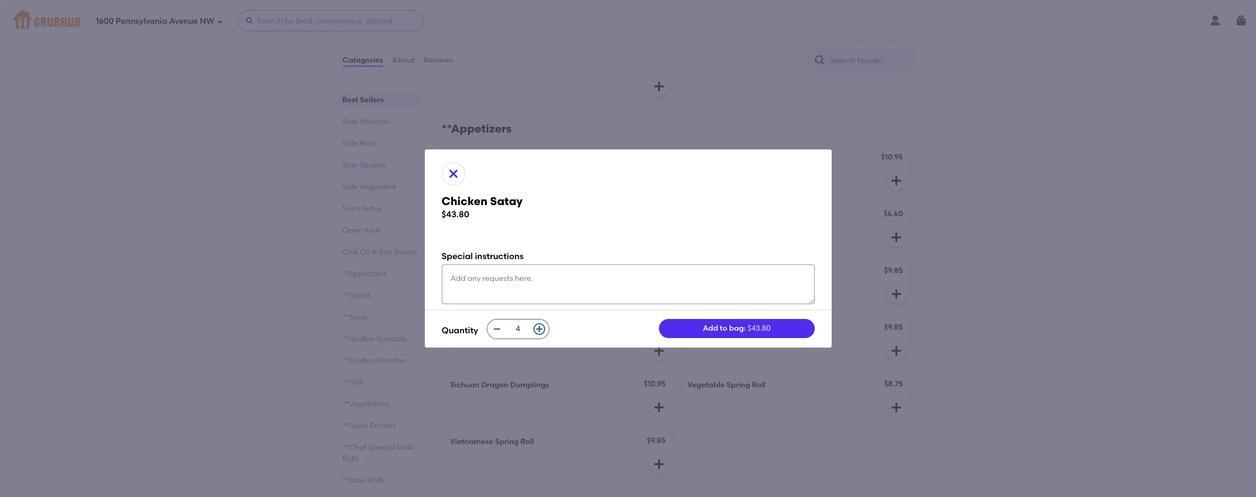 Task type: vqa. For each thing, say whether or not it's contained in the screenshot.
Your choice of freshly grilled meat or sofritas served in a delicious bowl with rice, beans, or fajita veggies, and topped with guac, salsa, qu's freshly
no



Task type: locate. For each thing, give the bounding box(es) containing it.
sauces
[[359, 161, 386, 170]]

$6.60 button
[[681, 204, 910, 251]]

1 horizontal spatial special
[[442, 251, 473, 261]]

noodles down specials
[[376, 356, 406, 365]]

2 **oodles from the top
[[342, 356, 374, 365]]

**oodles
[[342, 334, 374, 343], [342, 356, 374, 365]]

seven spices tofu "fries"
[[688, 324, 779, 333]]

0 horizontal spatial special
[[368, 443, 395, 452]]

$43.80 right bag:
[[748, 324, 771, 333]]

special down entrees on the bottom left of page
[[368, 443, 395, 452]]

$9.85
[[884, 266, 903, 275], [647, 323, 666, 332], [884, 323, 903, 332], [647, 436, 666, 445]]

sauce right &
[[393, 247, 416, 257]]

3 side from the top
[[342, 161, 358, 170]]

crabmeat
[[450, 211, 488, 220]]

noodles down sellers
[[359, 117, 389, 126]]

0 vertical spatial rolls
[[342, 454, 359, 463]]

**sushi entrees
[[342, 421, 396, 430]]

low
[[450, 60, 465, 69]]

side
[[342, 117, 358, 126], [342, 139, 358, 148], [342, 161, 358, 170], [342, 182, 358, 191]]

special
[[442, 251, 473, 261], [368, 443, 395, 452]]

**sushi entrees tab
[[342, 420, 416, 431]]

sauce inside button
[[511, 60, 534, 69]]

noodles
[[359, 117, 389, 126], [376, 356, 406, 365]]

0 vertical spatial spring
[[727, 381, 751, 390]]

sushi
[[342, 204, 361, 213]]

rolls
[[342, 454, 359, 463], [368, 476, 384, 485]]

sauce
[[511, 60, 534, 69], [393, 247, 416, 257]]

dumplings right japanese
[[488, 324, 527, 333]]

reviews
[[424, 56, 453, 65]]

side noodles
[[342, 117, 389, 126]]

soy right sodium
[[496, 60, 509, 69]]

rolls inside tab
[[368, 476, 384, 485]]

chicken
[[442, 195, 488, 208]]

0 vertical spatial sauce
[[511, 60, 534, 69]]

0 horizontal spatial $10.95
[[644, 380, 666, 389]]

roll for vietnamese spring roll
[[521, 437, 534, 446]]

buns
[[480, 154, 497, 163]]

noodles for side noodles
[[359, 117, 389, 126]]

**appetizers
[[442, 122, 512, 135], [342, 269, 386, 278]]

side for side noodles
[[342, 117, 358, 126]]

1 vertical spatial vegetable
[[688, 381, 725, 390]]

1 horizontal spatial rolls
[[368, 476, 384, 485]]

1 horizontal spatial vegetable
[[688, 381, 725, 390]]

categories
[[343, 56, 383, 65]]

0 vertical spatial **oodles
[[342, 334, 374, 343]]

0 vertical spatial vegetable
[[359, 182, 396, 191]]

1 vertical spatial soy
[[379, 247, 392, 257]]

0 vertical spatial special
[[442, 251, 473, 261]]

special up firefly
[[442, 251, 473, 261]]

**sushi
[[342, 421, 368, 430]]

$43.80 inside chicken satay $43.80
[[442, 209, 469, 219]]

0 horizontal spatial vegetable
[[359, 182, 396, 191]]

0 horizontal spatial soy
[[379, 247, 392, 257]]

best sellers tab
[[342, 94, 416, 105]]

0 horizontal spatial $43.80
[[442, 209, 469, 219]]

soy right &
[[379, 247, 392, 257]]

1 vertical spatial noodles
[[376, 356, 406, 365]]

spring
[[727, 381, 751, 390], [495, 437, 519, 446]]

$9.85 button
[[681, 260, 910, 308]]

rolls down **chef
[[342, 454, 359, 463]]

1 vertical spatial spring
[[495, 437, 519, 446]]

spring for vietnamese
[[495, 437, 519, 446]]

1 horizontal spatial $43.80
[[748, 324, 771, 333]]

**soup
[[342, 313, 367, 322]]

reviews button
[[423, 41, 454, 79]]

**oodles up **grill
[[342, 356, 374, 365]]

0 vertical spatial $10.95
[[881, 153, 903, 162]]

dumplings
[[488, 324, 527, 333], [510, 381, 549, 390]]

svg image
[[1235, 14, 1248, 27], [217, 18, 223, 25], [890, 231, 903, 244], [535, 325, 544, 333], [890, 345, 903, 357], [653, 401, 665, 414]]

$8.75
[[885, 380, 903, 389]]

1 horizontal spatial roll
[[752, 381, 766, 390]]

1 vertical spatial rolls
[[368, 476, 384, 485]]

quantity
[[442, 326, 478, 336]]

calamari
[[474, 267, 509, 276]]

**appetizers inside tab
[[342, 269, 386, 278]]

search icon image
[[814, 54, 826, 67]]

0 horizontal spatial **appetizers
[[342, 269, 386, 278]]

sauce inside tab
[[393, 247, 416, 257]]

soy inside chili oil & soy sauce tab
[[379, 247, 392, 257]]

roll
[[752, 381, 766, 390], [521, 437, 534, 446]]

1 vertical spatial **oodles
[[342, 356, 374, 365]]

1 vertical spatial sauce
[[393, 247, 416, 257]]

Input item quantity number field
[[507, 319, 530, 339]]

1 vertical spatial dumplings
[[510, 381, 549, 390]]

$10.95
[[881, 153, 903, 162], [644, 380, 666, 389]]

1 horizontal spatial $10.95
[[881, 153, 903, 162]]

svg image
[[245, 16, 254, 25], [653, 80, 665, 93], [447, 168, 460, 180], [890, 175, 903, 187], [890, 288, 903, 301], [493, 325, 501, 333], [653, 345, 665, 357], [890, 401, 903, 414], [653, 458, 665, 471]]

**grill
[[342, 378, 363, 387]]

0 vertical spatial **appetizers
[[442, 122, 512, 135]]

$43.80 down chicken on the left top
[[442, 209, 469, 219]]

1 vertical spatial special
[[368, 443, 395, 452]]

0 horizontal spatial spring
[[495, 437, 519, 446]]

$43.80
[[442, 209, 469, 219], [748, 324, 771, 333]]

dragon
[[481, 381, 509, 390]]

0 vertical spatial $43.80
[[442, 209, 469, 219]]

1 horizontal spatial spring
[[727, 381, 751, 390]]

**maki
[[342, 476, 366, 485]]

chili
[[342, 247, 358, 257]]

**chef special maki rolls
[[342, 443, 414, 463]]

0 vertical spatial roll
[[752, 381, 766, 390]]

seven
[[688, 324, 709, 333]]

vegetable
[[359, 182, 396, 191], [688, 381, 725, 390]]

sushi sides
[[342, 204, 382, 213]]

**oodles for **oodles noodles
[[342, 356, 374, 365]]

side up the sushi
[[342, 182, 358, 191]]

0 vertical spatial noodles
[[359, 117, 389, 126]]

rolls right the **maki
[[368, 476, 384, 485]]

**oodles inside **oodles specials tab
[[342, 334, 374, 343]]

low sodium soy sauce
[[450, 60, 534, 69]]

soy
[[496, 60, 509, 69], [379, 247, 392, 257]]

1 vertical spatial **appetizers
[[342, 269, 386, 278]]

best
[[342, 95, 358, 104]]

4 side from the top
[[342, 182, 358, 191]]

rolls inside **chef special maki rolls
[[342, 454, 359, 463]]

1600 pennsylvania avenue nw
[[96, 16, 214, 26]]

**chef special maki rolls tab
[[342, 442, 416, 464]]

side for side vegetable
[[342, 182, 358, 191]]

0 horizontal spatial rolls
[[342, 454, 359, 463]]

side inside side rice tab
[[342, 139, 358, 148]]

dumplings right dragon at the left
[[510, 381, 549, 390]]

side inside side vegetable tab
[[342, 182, 358, 191]]

side inside "side noodles" tab
[[342, 117, 358, 126]]

**oodles noodles tab
[[342, 355, 416, 366]]

spring for vegetable
[[727, 381, 751, 390]]

0 horizontal spatial roll
[[521, 437, 534, 446]]

wonton
[[490, 211, 518, 220]]

**oodles for **oodles specials
[[342, 334, 374, 343]]

chili oil & soy sauce
[[342, 247, 416, 257]]

0 vertical spatial soy
[[496, 60, 509, 69]]

vietnamese
[[450, 437, 494, 446]]

side down best
[[342, 117, 358, 126]]

side noodles tab
[[342, 116, 416, 127]]

0 horizontal spatial sauce
[[393, 247, 416, 257]]

**oodles inside **oodles noodles tab
[[342, 356, 374, 365]]

about
[[392, 56, 415, 65]]

1 vertical spatial roll
[[521, 437, 534, 446]]

side left rice
[[342, 139, 358, 148]]

1 vertical spatial $43.80
[[748, 324, 771, 333]]

side inside side sauces tab
[[342, 161, 358, 170]]

1 horizontal spatial sauce
[[511, 60, 534, 69]]

chicken satay $43.80
[[442, 195, 523, 219]]

to
[[720, 324, 728, 333]]

entrees
[[369, 421, 396, 430]]

**appetizers down oil
[[342, 269, 386, 278]]

best sellers
[[342, 95, 384, 104]]

add
[[703, 324, 718, 333]]

bulgogi
[[450, 154, 478, 163]]

sichuan dragon dumplings
[[450, 381, 549, 390]]

sauce right sodium
[[511, 60, 534, 69]]

**oodles down the **soup
[[342, 334, 374, 343]]

1 **oodles from the top
[[342, 334, 374, 343]]

2 side from the top
[[342, 139, 358, 148]]

avenue
[[169, 16, 198, 26]]

**chef
[[342, 443, 366, 452]]

item
[[364, 226, 380, 235]]

1 horizontal spatial soy
[[496, 60, 509, 69]]

side left sauces
[[342, 161, 358, 170]]

**appetizers up bulgogi buns
[[442, 122, 512, 135]]

1 side from the top
[[342, 117, 358, 126]]



Task type: describe. For each thing, give the bounding box(es) containing it.
chili oil & soy sauce tab
[[342, 246, 416, 258]]

bulgogi buns
[[450, 154, 497, 163]]

sushi sides tab
[[342, 203, 416, 214]]

sichuan
[[450, 381, 480, 390]]

add to bag: $43.80
[[703, 324, 771, 333]]

&
[[371, 247, 377, 257]]

**salad tab
[[342, 290, 416, 301]]

soy inside low sodium soy sauce button
[[496, 60, 509, 69]]

firefly calamari button
[[444, 260, 673, 308]]

side vegetable tab
[[342, 181, 416, 192]]

sodium
[[467, 60, 494, 69]]

vietnamese spring roll
[[450, 437, 534, 446]]

**grill tab
[[342, 377, 416, 388]]

**soup tab
[[342, 312, 416, 323]]

side rice
[[342, 139, 375, 148]]

firefly calamari
[[450, 267, 509, 276]]

special instructions
[[442, 251, 524, 261]]

specials
[[376, 334, 406, 343]]

instructions
[[475, 251, 524, 261]]

**appetizers tab
[[342, 268, 416, 279]]

$9.85 inside $9.85 button
[[884, 266, 903, 275]]

Search Nooshi search field
[[830, 56, 911, 66]]

**oodles specials
[[342, 334, 406, 343]]

about button
[[392, 41, 415, 79]]

firefly
[[450, 267, 472, 276]]

**oodles specials tab
[[342, 333, 416, 344]]

vegetable spring roll
[[688, 381, 766, 390]]

main navigation navigation
[[0, 0, 1257, 41]]

**oodles noodles
[[342, 356, 406, 365]]

$10.95 button
[[681, 147, 910, 195]]

side sauces tab
[[342, 160, 416, 171]]

japanese dumplings
[[450, 324, 527, 333]]

noodles for **oodles noodles
[[376, 356, 406, 365]]

maki
[[396, 443, 414, 452]]

**vegetables tab
[[342, 399, 416, 410]]

nw
[[200, 16, 214, 26]]

side rice tab
[[342, 138, 416, 149]]

oil
[[360, 247, 370, 257]]

svg image inside main navigation navigation
[[245, 16, 254, 25]]

pennsylvania
[[116, 16, 167, 26]]

open item tab
[[342, 225, 416, 236]]

rice
[[359, 139, 375, 148]]

**maki rolls
[[342, 476, 384, 485]]

side sauces
[[342, 161, 386, 170]]

open item
[[342, 226, 380, 235]]

side vegetable
[[342, 182, 396, 191]]

1 horizontal spatial **appetizers
[[442, 122, 512, 135]]

Special instructions text field
[[442, 265, 815, 304]]

vegetable inside side vegetable tab
[[359, 182, 396, 191]]

bulgogi buns button
[[444, 147, 673, 195]]

low sodium soy sauce button
[[444, 53, 673, 100]]

sellers
[[360, 95, 384, 104]]

roll for vegetable spring roll
[[752, 381, 766, 390]]

**salad
[[342, 291, 370, 300]]

**vegetables
[[342, 400, 389, 409]]

tofu
[[737, 324, 752, 333]]

special inside **chef special maki rolls
[[368, 443, 395, 452]]

$10.95 inside button
[[881, 153, 903, 162]]

0 vertical spatial dumplings
[[488, 324, 527, 333]]

$6.60
[[884, 209, 903, 218]]

satay
[[490, 195, 523, 208]]

crabmeat wonton
[[450, 211, 518, 220]]

1 vertical spatial $10.95
[[644, 380, 666, 389]]

open
[[342, 226, 362, 235]]

spices
[[711, 324, 735, 333]]

1600
[[96, 16, 114, 26]]

japanese
[[450, 324, 487, 333]]

bag:
[[729, 324, 746, 333]]

categories button
[[342, 41, 384, 79]]

**maki rolls tab
[[342, 475, 416, 486]]

side for side rice
[[342, 139, 358, 148]]

"fries"
[[754, 324, 779, 333]]

side for side sauces
[[342, 161, 358, 170]]

crabmeat wonton button
[[444, 204, 673, 251]]

sides
[[363, 204, 382, 213]]



